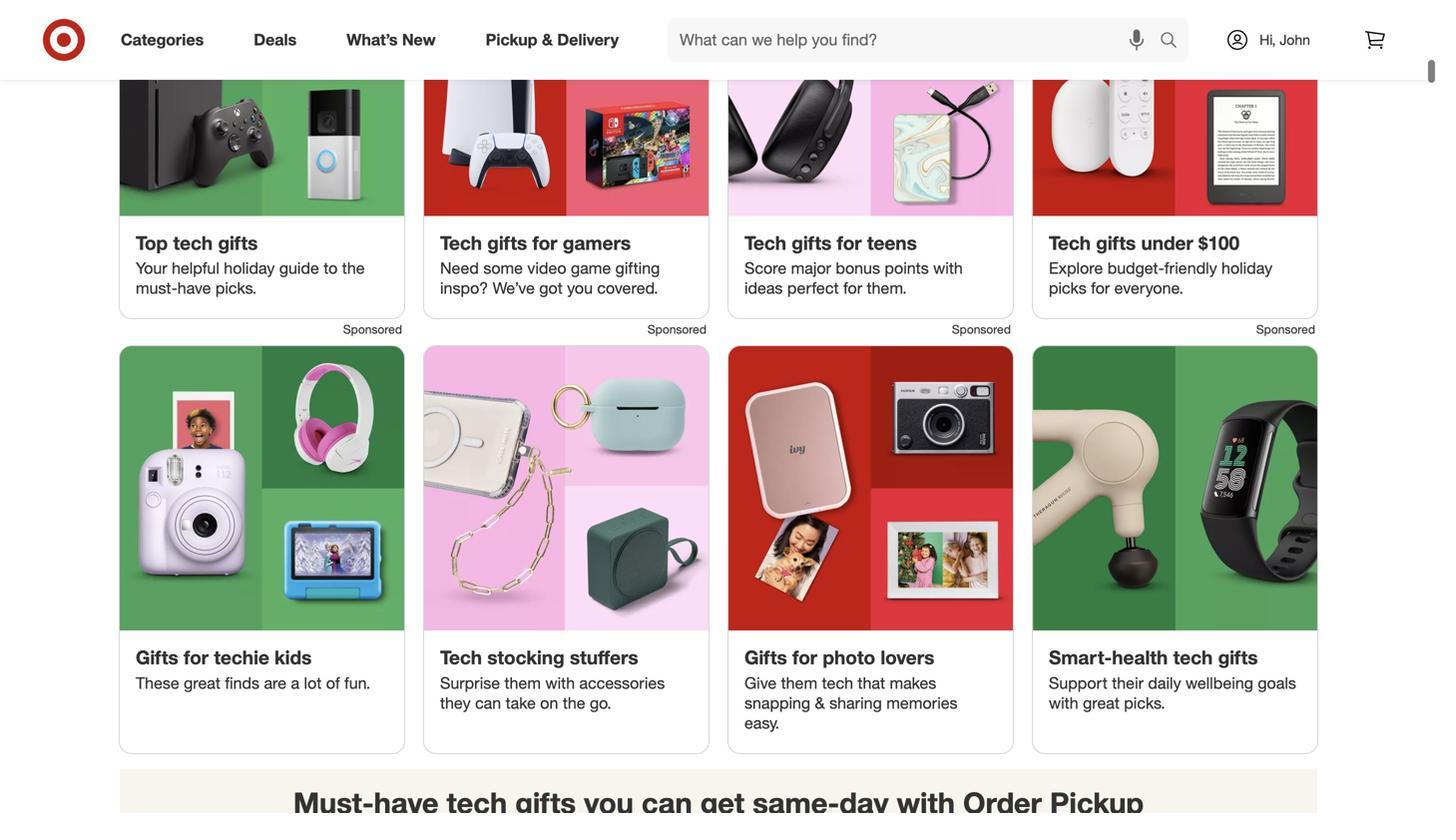 Task type: describe. For each thing, give the bounding box(es) containing it.
under
[[1142, 231, 1194, 254]]

take
[[506, 694, 536, 713]]

kids
[[275, 647, 312, 670]]

gifts inside smart-health tech gifts support their daily wellbeing goals with great picks.
[[1219, 647, 1259, 670]]

& inside pickup & delivery link
[[542, 30, 553, 49]]

carousel region
[[120, 770, 1318, 814]]

game
[[571, 259, 611, 278]]

photo
[[823, 647, 876, 670]]

gamers
[[563, 231, 631, 254]]

tech for tech gifts for teens
[[745, 231, 787, 254]]

great inside "gifts for techie kids these great finds are a lot of fun."
[[184, 674, 221, 693]]

stocking
[[488, 647, 565, 670]]

holiday inside top tech gifts your helpful holiday guide to the must-have picks.
[[224, 259, 275, 278]]

top
[[136, 231, 168, 254]]

ideas
[[745, 279, 783, 298]]

top tech gifts your helpful holiday guide to the must-have picks.
[[136, 231, 365, 298]]

tech gifts for teens score major bonus points with ideas perfect for them.
[[745, 231, 963, 298]]

surprise
[[440, 674, 500, 693]]

got
[[540, 279, 563, 298]]

covered.
[[598, 279, 659, 298]]

gifts for techie kids these great finds are a lot of fun.
[[136, 647, 371, 693]]

them inside tech stocking stuffers surprise them with accessories they can take on the go.
[[505, 674, 541, 693]]

helpful
[[172, 259, 220, 278]]

fun.
[[345, 674, 371, 693]]

for up bonus
[[837, 231, 862, 254]]

john
[[1280, 31, 1311, 48]]

these
[[136, 674, 179, 693]]

go.
[[590, 694, 612, 713]]

tech gifts for gamers need some video game gifting inspo? we've got you covered.
[[440, 231, 660, 298]]

friendly
[[1165, 259, 1218, 278]]

finds
[[225, 674, 260, 693]]

deals
[[254, 30, 297, 49]]

support
[[1049, 674, 1108, 693]]

search
[[1151, 32, 1199, 51]]

& inside the gifts for photo lovers give them tech that makes snapping & sharing memories easy.
[[815, 694, 825, 713]]

the inside tech stocking stuffers surprise them with accessories they can take on the go.
[[563, 694, 586, 713]]

for down bonus
[[844, 279, 863, 298]]

gifts for gifts for techie kids
[[136, 647, 178, 670]]

easy.
[[745, 714, 780, 733]]

with inside smart-health tech gifts support their daily wellbeing goals with great picks.
[[1049, 694, 1079, 713]]

points
[[885, 259, 929, 278]]

the inside top tech gifts your helpful holiday guide to the must-have picks.
[[342, 259, 365, 278]]

with inside tech gifts for teens score major bonus points with ideas perfect for them.
[[934, 259, 963, 278]]

pickup & delivery
[[486, 30, 619, 49]]

techie
[[214, 647, 269, 670]]

with inside tech stocking stuffers surprise them with accessories they can take on the go.
[[546, 674, 575, 693]]

lot
[[304, 674, 322, 693]]

wellbeing
[[1186, 674, 1254, 693]]

for inside tech gifts under $100 explore budget-friendly holiday picks for everyone.
[[1092, 279, 1111, 298]]

everyone.
[[1115, 279, 1184, 298]]

gifts for tech gifts for teens
[[792, 231, 832, 254]]

smart-
[[1049, 647, 1113, 670]]

stuffers
[[570, 647, 639, 670]]

goals
[[1259, 674, 1297, 693]]

lovers
[[881, 647, 935, 670]]

health
[[1113, 647, 1169, 670]]

tech inside the gifts for photo lovers give them tech that makes snapping & sharing memories easy.
[[822, 674, 854, 693]]

gifting
[[616, 259, 660, 278]]

gifts for photo lovers give them tech that makes snapping & sharing memories easy.
[[745, 647, 958, 733]]

must-
[[136, 279, 178, 298]]

tech inside smart-health tech gifts support their daily wellbeing goals with great picks.
[[1174, 647, 1214, 670]]

new
[[402, 30, 436, 49]]

snapping
[[745, 694, 811, 713]]

pickup
[[486, 30, 538, 49]]

What can we help you find? suggestions appear below search field
[[668, 18, 1165, 62]]



Task type: vqa. For each thing, say whether or not it's contained in the screenshot.
the right Food
no



Task type: locate. For each thing, give the bounding box(es) containing it.
need
[[440, 259, 479, 278]]

great
[[184, 674, 221, 693], [1083, 694, 1120, 713]]

for down explore
[[1092, 279, 1111, 298]]

pickup & delivery link
[[469, 18, 644, 62]]

picks. inside top tech gifts your helpful holiday guide to the must-have picks.
[[216, 279, 257, 298]]

1 vertical spatial picks.
[[1125, 694, 1166, 713]]

their
[[1113, 674, 1144, 693]]

smart-health tech gifts support their daily wellbeing goals with great picks.
[[1049, 647, 1297, 713]]

2 horizontal spatial with
[[1049, 694, 1079, 713]]

tech inside tech gifts under $100 explore budget-friendly holiday picks for everyone.
[[1049, 231, 1091, 254]]

video
[[528, 259, 567, 278]]

what's new
[[347, 30, 436, 49]]

search button
[[1151, 18, 1199, 66]]

tech up surprise
[[440, 647, 482, 670]]

we've
[[493, 279, 535, 298]]

0 horizontal spatial picks.
[[216, 279, 257, 298]]

tech up helpful
[[173, 231, 213, 254]]

1 horizontal spatial holiday
[[1222, 259, 1273, 278]]

gifts inside "gifts for techie kids these great finds are a lot of fun."
[[136, 647, 178, 670]]

holiday down $100 at the right
[[1222, 259, 1273, 278]]

teens
[[868, 231, 917, 254]]

gifts
[[136, 647, 178, 670], [745, 647, 788, 670]]

perfect
[[788, 279, 839, 298]]

picks
[[1049, 279, 1087, 298]]

0 horizontal spatial tech
[[173, 231, 213, 254]]

great inside smart-health tech gifts support their daily wellbeing goals with great picks.
[[1083, 694, 1120, 713]]

give
[[745, 674, 777, 693]]

0 horizontal spatial holiday
[[224, 259, 275, 278]]

them up snapping
[[781, 674, 818, 693]]

major
[[791, 259, 832, 278]]

with
[[934, 259, 963, 278], [546, 674, 575, 693], [1049, 694, 1079, 713]]

picks. for tech
[[216, 279, 257, 298]]

gifts up these
[[136, 647, 178, 670]]

holiday
[[224, 259, 275, 278], [1222, 259, 1273, 278]]

& right pickup
[[542, 30, 553, 49]]

you
[[567, 279, 593, 298]]

on
[[540, 694, 559, 713]]

2 gifts from the left
[[745, 647, 788, 670]]

for left photo
[[793, 647, 818, 670]]

for up "video"
[[533, 231, 558, 254]]

for inside tech gifts for gamers need some video game gifting inspo? we've got you covered.
[[533, 231, 558, 254]]

picks. down their
[[1125, 694, 1166, 713]]

1 horizontal spatial them
[[781, 674, 818, 693]]

1 horizontal spatial gifts
[[745, 647, 788, 670]]

tech
[[173, 231, 213, 254], [1174, 647, 1214, 670], [822, 674, 854, 693]]

can
[[475, 694, 501, 713]]

gifts up helpful
[[218, 231, 258, 254]]

of
[[326, 674, 340, 693]]

have
[[178, 279, 211, 298]]

gifts up give
[[745, 647, 788, 670]]

tech up explore
[[1049, 231, 1091, 254]]

picks. for health
[[1125, 694, 1166, 713]]

delivery
[[558, 30, 619, 49]]

1 horizontal spatial great
[[1083, 694, 1120, 713]]

they
[[440, 694, 471, 713]]

hi,
[[1260, 31, 1276, 48]]

daily
[[1149, 674, 1182, 693]]

gifts up some at the top left of page
[[488, 231, 527, 254]]

tech inside tech gifts for teens score major bonus points with ideas perfect for them.
[[745, 231, 787, 254]]

tech for tech gifts under $100
[[1049, 231, 1091, 254]]

gifts inside tech gifts under $100 explore budget-friendly holiday picks for everyone.
[[1097, 231, 1137, 254]]

bonus
[[836, 259, 881, 278]]

tech inside tech gifts for gamers need some video game gifting inspo? we've got you covered.
[[440, 231, 482, 254]]

gifts inside tech gifts for teens score major bonus points with ideas perfect for them.
[[792, 231, 832, 254]]

picks. right have
[[216, 279, 257, 298]]

gifts inside tech gifts for gamers need some video game gifting inspo? we've got you covered.
[[488, 231, 527, 254]]

2 holiday from the left
[[1222, 259, 1273, 278]]

deals link
[[237, 18, 322, 62]]

gifts for tech gifts for gamers
[[488, 231, 527, 254]]

picks. inside smart-health tech gifts support their daily wellbeing goals with great picks.
[[1125, 694, 1166, 713]]

0 vertical spatial picks.
[[216, 279, 257, 298]]

tech inside tech stocking stuffers surprise them with accessories they can take on the go.
[[440, 647, 482, 670]]

tech up score
[[745, 231, 787, 254]]

0 horizontal spatial them
[[505, 674, 541, 693]]

0 horizontal spatial great
[[184, 674, 221, 693]]

1 horizontal spatial tech
[[822, 674, 854, 693]]

are
[[264, 674, 287, 693]]

them
[[505, 674, 541, 693], [781, 674, 818, 693]]

a
[[291, 674, 300, 693]]

for inside "gifts for techie kids these great finds are a lot of fun."
[[184, 647, 209, 670]]

& left sharing
[[815, 694, 825, 713]]

score
[[745, 259, 787, 278]]

memories
[[887, 694, 958, 713]]

0 vertical spatial the
[[342, 259, 365, 278]]

0 horizontal spatial gifts
[[136, 647, 178, 670]]

2 horizontal spatial tech
[[1174, 647, 1214, 670]]

that
[[858, 674, 886, 693]]

gifts for gifts for photo lovers
[[745, 647, 788, 670]]

tech up wellbeing at the right of the page
[[1174, 647, 1214, 670]]

1 horizontal spatial with
[[934, 259, 963, 278]]

0 vertical spatial tech
[[173, 231, 213, 254]]

for
[[533, 231, 558, 254], [837, 231, 862, 254], [844, 279, 863, 298], [1092, 279, 1111, 298], [184, 647, 209, 670], [793, 647, 818, 670]]

with right 'points'
[[934, 259, 963, 278]]

1 horizontal spatial picks.
[[1125, 694, 1166, 713]]

tech up need
[[440, 231, 482, 254]]

for left 'techie'
[[184, 647, 209, 670]]

gifts up the major
[[792, 231, 832, 254]]

makes
[[890, 674, 937, 693]]

with down support
[[1049, 694, 1079, 713]]

what's new link
[[330, 18, 461, 62]]

picks.
[[216, 279, 257, 298], [1125, 694, 1166, 713]]

gifts up wellbeing at the right of the page
[[1219, 647, 1259, 670]]

with up on
[[546, 674, 575, 693]]

sharing
[[830, 694, 882, 713]]

inspo?
[[440, 279, 488, 298]]

tech
[[440, 231, 482, 254], [745, 231, 787, 254], [1049, 231, 1091, 254], [440, 647, 482, 670]]

holiday inside tech gifts under $100 explore budget-friendly holiday picks for everyone.
[[1222, 259, 1273, 278]]

tech up sharing
[[822, 674, 854, 693]]

2 them from the left
[[781, 674, 818, 693]]

1 gifts from the left
[[136, 647, 178, 670]]

gifts inside the gifts for photo lovers give them tech that makes snapping & sharing memories easy.
[[745, 647, 788, 670]]

$100
[[1199, 231, 1240, 254]]

great down support
[[1083, 694, 1120, 713]]

0 vertical spatial &
[[542, 30, 553, 49]]

tech for tech stocking stuffers
[[440, 647, 482, 670]]

gifts inside top tech gifts your helpful holiday guide to the must-have picks.
[[218, 231, 258, 254]]

1 them from the left
[[505, 674, 541, 693]]

them inside the gifts for photo lovers give them tech that makes snapping & sharing memories easy.
[[781, 674, 818, 693]]

categories
[[121, 30, 204, 49]]

tech gifts under $100 explore budget-friendly holiday picks for everyone.
[[1049, 231, 1273, 298]]

to
[[324, 259, 338, 278]]

budget-
[[1108, 259, 1165, 278]]

tech stocking stuffers surprise them with accessories they can take on the go.
[[440, 647, 665, 713]]

gifts up budget-
[[1097, 231, 1137, 254]]

accessories
[[580, 674, 665, 693]]

1 horizontal spatial the
[[563, 694, 586, 713]]

gifts for tech gifts under $100
[[1097, 231, 1137, 254]]

categories link
[[104, 18, 229, 62]]

holiday left guide
[[224, 259, 275, 278]]

&
[[542, 30, 553, 49], [815, 694, 825, 713]]

your
[[136, 259, 167, 278]]

0 horizontal spatial &
[[542, 30, 553, 49]]

what's
[[347, 30, 398, 49]]

the right on
[[563, 694, 586, 713]]

guide
[[279, 259, 319, 278]]

them.
[[867, 279, 907, 298]]

2 vertical spatial tech
[[822, 674, 854, 693]]

explore
[[1049, 259, 1104, 278]]

1 horizontal spatial &
[[815, 694, 825, 713]]

for inside the gifts for photo lovers give them tech that makes snapping & sharing memories easy.
[[793, 647, 818, 670]]

hi, john
[[1260, 31, 1311, 48]]

them up take
[[505, 674, 541, 693]]

0 horizontal spatial with
[[546, 674, 575, 693]]

gifts
[[218, 231, 258, 254], [488, 231, 527, 254], [792, 231, 832, 254], [1097, 231, 1137, 254], [1219, 647, 1259, 670]]

0 horizontal spatial the
[[342, 259, 365, 278]]

the right to
[[342, 259, 365, 278]]

tech for tech gifts for gamers
[[440, 231, 482, 254]]

great left the finds
[[184, 674, 221, 693]]

tech inside top tech gifts your helpful holiday guide to the must-have picks.
[[173, 231, 213, 254]]

1 holiday from the left
[[224, 259, 275, 278]]

some
[[484, 259, 523, 278]]

1 vertical spatial &
[[815, 694, 825, 713]]

1 vertical spatial tech
[[1174, 647, 1214, 670]]

1 vertical spatial the
[[563, 694, 586, 713]]



